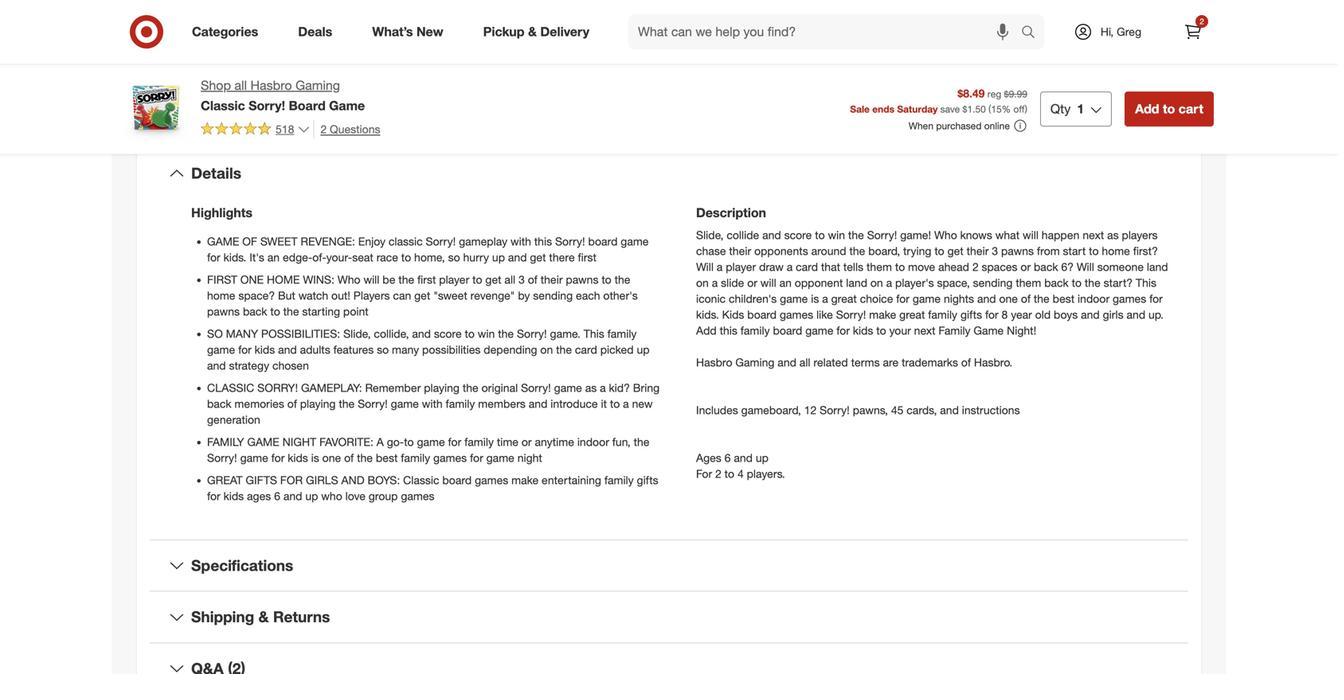 Task type: describe. For each thing, give the bounding box(es) containing it.
game inside so many possibilities: slide, collide, and score to win the sorry! game. this family game for kids and adults features so many possibilities depending on the card picked up and strategy chosen
[[207, 343, 235, 357]]

2 horizontal spatial will
[[1023, 229, 1039, 242]]

2 inside slide, collide and score to win the sorry! game! who knows what will happen next as players chase their opponents around the board, trying to get their 3 pawns from start to home first? will a player draw a card that tells them to move ahead 2 spaces or back 6? will someone land on a slide or will an opponent land on a player's space, sending them back to the start? this iconic children's game is a great choice for game nights and one of the best indoor games for kids. kids board games like sorry! make great family gifts for 8 year old boys and girls and up. add this family board game for kids to your next family game night!
[[973, 260, 979, 274]]

collide,
[[374, 327, 409, 341]]

boys:
[[368, 474, 400, 488]]

sorry! inside shop all hasbro gaming classic sorry! board game
[[249, 98, 285, 113]]

2 questions
[[321, 122, 380, 136]]

a up it
[[600, 381, 606, 395]]

518 link
[[201, 120, 310, 140]]

gameplay
[[459, 235, 508, 249]]

sending inside slide, collide and score to win the sorry! game! who knows what will happen next as players chase their opponents around the board, trying to get their 3 pawns from start to home first? will a player draw a card that tells them to move ahead 2 spaces or back 6? will someone land on a slide or will an opponent land on a player's space, sending them back to the start? this iconic children's game is a great choice for game nights and one of the best indoor games for kids. kids board games like sorry! make great family gifts for 8 year old boys and girls and up. add this family board game for kids to your next family game night!
[[973, 276, 1013, 290]]

sorry! up there
[[555, 235, 585, 249]]

6?
[[1062, 260, 1074, 274]]

a down the opponents
[[787, 260, 793, 274]]

this inside slide, collide and score to win the sorry! game! who knows what will happen next as players chase their opponents around the board, trying to get their 3 pawns from start to home first? will a player draw a card that tells them to move ahead 2 spaces or back 6? will someone land on a slide or will an opponent land on a player's space, sending them back to the start? this iconic children's game is a great choice for game nights and one of the best indoor games for kids. kids board games like sorry! make great family gifts for 8 year old boys and girls and up. add this family board game for kids to your next family game night!
[[720, 324, 738, 338]]

0 horizontal spatial land
[[846, 276, 868, 290]]

favorite:
[[320, 436, 374, 450]]

a left 'new'
[[623, 397, 629, 411]]

games down time
[[475, 474, 509, 488]]

for inside game of sweet revenge: enjoy classic sorry! gameplay with this sorry! board game for kids. it's an edge-of-your-seat race to home, so hurry up and get there first
[[207, 251, 220, 265]]

sorry! right like
[[836, 308, 866, 322]]

game up 'gifts'
[[240, 452, 268, 465]]

home,
[[414, 251, 445, 265]]

memories
[[235, 397, 284, 411]]

card inside so many possibilities: slide, collide, and score to win the sorry! game. this family game for kids and adults features so many possibilities depending on the card picked up and strategy chosen
[[575, 343, 597, 357]]

for left night
[[470, 452, 483, 465]]

gifts
[[246, 474, 277, 488]]

board inside game of sweet revenge: enjoy classic sorry! gameplay with this sorry! board game for kids. it's an edge-of-your-seat race to home, so hurry up and get there first
[[588, 235, 618, 249]]

to right the start
[[1089, 244, 1099, 258]]

games right the group
[[401, 490, 435, 504]]

first one home wins: who will be the first player to get all 3 of their pawns to the home space? but watch out! players can get "sweet revenge" by sending each other's pawns back to the starting point
[[207, 273, 638, 319]]

is inside slide, collide and score to win the sorry! game! who knows what will happen next as players chase their opponents around the board, trying to get their 3 pawns from start to home first? will a player draw a card that tells them to move ahead 2 spaces or back 6? will someone land on a slide or will an opponent land on a player's space, sending them back to the start? this iconic children's game is a great choice for game nights and one of the best indoor games for kids. kids board games like sorry! make great family gifts for 8 year old boys and girls and up. add this family board game for kids to your next family game night!
[[811, 292, 819, 306]]

sorry! right the original
[[521, 381, 551, 395]]

get inside game of sweet revenge: enjoy classic sorry! gameplay with this sorry! board game for kids. it's an edge-of-your-seat race to home, so hurry up and get there first
[[530, 251, 546, 265]]

2 inside 2 link
[[1200, 16, 1204, 26]]

and inside great gifts for girls and boys: classic board games make entertaining family gifts for kids ages 6 and up who love group games
[[283, 490, 302, 504]]

hurry
[[463, 251, 489, 265]]

up inside great gifts for girls and boys: classic board games make entertaining family gifts for kids ages 6 and up who love group games
[[305, 490, 318, 504]]

game down "player's"
[[913, 292, 941, 306]]

point
[[343, 305, 369, 319]]

game down opponent in the top of the page
[[780, 292, 808, 306]]

instructions
[[962, 404, 1020, 418]]

spaces
[[982, 260, 1018, 274]]

make inside great gifts for girls and boys: classic board games make entertaining family gifts for kids ages 6 and up who love group games
[[512, 474, 539, 488]]

home inside slide, collide and score to win the sorry! game! who knows what will happen next as players chase their opponents around the board, trying to get their 3 pawns from start to home first? will a player draw a card that tells them to move ahead 2 spaces or back 6? will someone land on a slide or will an opponent land on a player's space, sending them back to the start? this iconic children's game is a great choice for game nights and one of the best indoor games for kids. kids board games like sorry! make great family gifts for 8 year old boys and girls and up. add this family board game for kids to your next family game night!
[[1102, 244, 1130, 258]]

an inside slide, collide and score to win the sorry! game! who knows what will happen next as players chase their opponents around the board, trying to get their 3 pawns from start to home first? will a player draw a card that tells them to move ahead 2 spaces or back 6? will someone land on a slide or will an opponent land on a player's space, sending them back to the start? this iconic children's game is a great choice for game nights and one of the best indoor games for kids. kids board games like sorry! make great family gifts for 8 year old boys and girls and up. add this family board game for kids to your next family game night!
[[780, 276, 792, 290]]

& for shipping
[[259, 608, 269, 627]]

a up iconic at top right
[[712, 276, 718, 290]]

with inside classic sorry! gameplay: remember playing the original sorry! game as a kid? bring back memories of playing the sorry! game with family members and introduce it to a new generation
[[422, 397, 443, 411]]

& for pickup
[[528, 24, 537, 39]]

details button
[[150, 148, 1189, 199]]

kids inside family game night favorite: a go-to game for family time or anytime indoor fun, the sorry! game for kids is one of the best family games for game night
[[288, 452, 308, 465]]

knows
[[961, 229, 993, 242]]

game inside slide, collide and score to win the sorry! game! who knows what will happen next as players chase their opponents around the board, trying to get their 3 pawns from start to home first? will a player draw a card that tells them to move ahead 2 spaces or back 6? will someone land on a slide or will an opponent land on a player's space, sending them back to the start? this iconic children's game is a great choice for game nights and one of the best indoor games for kids. kids board games like sorry! make great family gifts for 8 year old boys and girls and up. add this family board game for kids to your next family game night!
[[974, 324, 1004, 338]]

kid?
[[609, 381, 630, 395]]

and up "classic" at the bottom
[[207, 359, 226, 373]]

1 horizontal spatial land
[[1147, 260, 1168, 274]]

game up introduce
[[554, 381, 582, 395]]

edge-
[[283, 251, 313, 265]]

revenge"
[[471, 289, 515, 303]]

who inside slide, collide and score to win the sorry! game! who knows what will happen next as players chase their opponents around the board, trying to get their 3 pawns from start to home first? will a player draw a card that tells them to move ahead 2 spaces or back 6? will someone land on a slide or will an opponent land on a player's space, sending them back to the start? this iconic children's game is a great choice for game nights and one of the best indoor games for kids. kids board games like sorry! make great family gifts for 8 year old boys and girls and up. add this family board game for kids to your next family game night!
[[935, 229, 957, 242]]

and up many
[[412, 327, 431, 341]]

sorry! right 12
[[820, 404, 850, 418]]

0 horizontal spatial playing
[[300, 397, 336, 411]]

night!
[[1007, 324, 1037, 338]]

on inside so many possibilities: slide, collide, and score to win the sorry! game. this family game for kids and adults features so many possibilities depending on the card picked up and strategy chosen
[[541, 343, 553, 357]]

kids inside slide, collide and score to win the sorry! game! who knows what will happen next as players chase their opponents around the board, trying to get their 3 pawns from start to home first? will a player draw a card that tells them to move ahead 2 spaces or back 6? will someone land on a slide or will an opponent land on a player's space, sending them back to the start? this iconic children's game is a great choice for game nights and one of the best indoor games for kids. kids board games like sorry! make great family gifts for 8 year old boys and girls and up. add this family board game for kids to your next family game night!
[[853, 324, 874, 338]]

sponsored
[[1167, 33, 1214, 45]]

0 vertical spatial next
[[1083, 229, 1104, 242]]

with inside game of sweet revenge: enjoy classic sorry! gameplay with this sorry! board game for kids. it's an edge-of-your-seat race to home, so hurry up and get there first
[[511, 235, 531, 249]]

when purchased online
[[909, 120, 1010, 132]]

score inside so many possibilities: slide, collide, and score to win the sorry! game. this family game for kids and adults features so many possibilities depending on the card picked up and strategy chosen
[[434, 327, 462, 341]]

indoor inside slide, collide and score to win the sorry! game! who knows what will happen next as players chase their opponents around the board, trying to get their 3 pawns from start to home first? will a player draw a card that tells them to move ahead 2 spaces or back 6? will someone land on a slide or will an opponent land on a player's space, sending them back to the start? this iconic children's game is a great choice for game nights and one of the best indoor games for kids. kids board games like sorry! make great family gifts for 8 year old boys and girls and up. add this family board game for kids to your next family game night!
[[1078, 292, 1110, 306]]

back down 6?
[[1045, 276, 1069, 290]]

games inside family game night favorite: a go-to game for family time or anytime indoor fun, the sorry! game for kids is one of the best family games for game night
[[433, 452, 467, 465]]

home inside first one home wins: who will be the first player to get all 3 of their pawns to the home space? but watch out! players can get "sweet revenge" by sending each other's pawns back to the starting point
[[207, 289, 235, 303]]

add inside slide, collide and score to win the sorry! game! who knows what will happen next as players chase their opponents around the board, trying to get their 3 pawns from start to home first? will a player draw a card that tells them to move ahead 2 spaces or back 6? will someone land on a slide or will an opponent land on a player's space, sending them back to the start? this iconic children's game is a great choice for game nights and one of the best indoor games for kids. kids board games like sorry! make great family gifts for 8 year old boys and girls and up. add this family board game for kids to your next family game night!
[[696, 324, 717, 338]]

shipping & returns button
[[150, 592, 1189, 643]]

kids inside so many possibilities: slide, collide, and score to win the sorry! game. this family game for kids and adults features so many possibilities depending on the card picked up and strategy chosen
[[255, 343, 275, 357]]

someone
[[1098, 260, 1144, 274]]

What can we help you find? suggestions appear below search field
[[629, 14, 1025, 49]]

1 vertical spatial them
[[1016, 276, 1042, 290]]

a
[[377, 436, 384, 450]]

for down "player's"
[[897, 292, 910, 306]]

and up the opponents
[[763, 229, 781, 242]]

1 vertical spatial pawns
[[566, 273, 599, 287]]

classic sorry! gameplay: remember playing the original sorry! game as a kid? bring back memories of playing the sorry! game with family members and introduce it to a new generation
[[207, 381, 660, 427]]

win inside so many possibilities: slide, collide, and score to win the sorry! game. this family game for kids and adults features so many possibilities depending on the card picked up and strategy chosen
[[478, 327, 495, 341]]

related
[[814, 356, 848, 370]]

indoor inside family game night favorite: a go-to game for family time or anytime indoor fun, the sorry! game for kids is one of the best family games for game night
[[577, 436, 609, 450]]

draw
[[759, 260, 784, 274]]

family up family
[[928, 308, 958, 322]]

watch
[[299, 289, 328, 303]]

depending
[[484, 343, 537, 357]]

to inside ages 6 and up for 2 to 4 players.
[[725, 467, 735, 481]]

picked
[[600, 343, 634, 357]]

of inside classic sorry! gameplay: remember playing the original sorry! game as a kid? bring back memories of playing the sorry! game with family members and introduce it to a new generation
[[287, 397, 297, 411]]

to inside family game night favorite: a go-to game for family time or anytime indoor fun, the sorry! game for kids is one of the best family games for game night
[[404, 436, 414, 450]]

get right can
[[414, 289, 430, 303]]

games down start?
[[1113, 292, 1147, 306]]

2 inside ages 6 and up for 2 to 4 players.
[[715, 467, 722, 481]]

player's
[[896, 276, 934, 290]]

and right cards,
[[940, 404, 959, 418]]

hasbro inside shop all hasbro gaming classic sorry! board game
[[251, 78, 292, 93]]

around
[[812, 244, 847, 258]]

one
[[240, 273, 264, 287]]

start?
[[1104, 276, 1133, 290]]

pickup & delivery
[[483, 24, 590, 39]]

each
[[576, 289, 600, 303]]

wins:
[[303, 273, 335, 287]]

pawns inside slide, collide and score to win the sorry! game! who knows what will happen next as players chase their opponents around the board, trying to get their 3 pawns from start to home first? will a player draw a card that tells them to move ahead 2 spaces or back 6? will someone land on a slide or will an opponent land on a player's space, sending them back to the start? this iconic children's game is a great choice for game nights and one of the best indoor games for kids. kids board games like sorry! make great family gifts for 8 year old boys and girls and up. add this family board game for kids to your next family game night!
[[1001, 244, 1034, 258]]

to down but
[[270, 305, 280, 319]]

this inside so many possibilities: slide, collide, and score to win the sorry! game. this family game for kids and adults features so many possibilities depending on the card picked up and strategy chosen
[[584, 327, 605, 341]]

games left like
[[780, 308, 814, 322]]

1 vertical spatial or
[[747, 276, 758, 290]]

for up for
[[271, 452, 285, 465]]

a up like
[[822, 292, 828, 306]]

back inside first one home wins: who will be the first player to get all 3 of their pawns to the home space? but watch out! players can get "sweet revenge" by sending each other's pawns back to the starting point
[[243, 305, 267, 319]]

what's new link
[[359, 14, 463, 49]]

show
[[332, 36, 364, 52]]

classic
[[389, 235, 423, 249]]

1 will from the left
[[696, 260, 714, 274]]

1 vertical spatial great
[[900, 308, 925, 322]]

8
[[1002, 308, 1008, 322]]

reg
[[988, 88, 1002, 100]]

to up around
[[815, 229, 825, 242]]

game right go-
[[417, 436, 445, 450]]

ages
[[247, 490, 271, 504]]

0 vertical spatial playing
[[424, 381, 460, 395]]

ages 6 and up for 2 to 4 players.
[[696, 452, 785, 481]]

$9.99
[[1004, 88, 1028, 100]]

deals
[[298, 24, 332, 39]]

one inside family game night favorite: a go-to game for family time or anytime indoor fun, the sorry! game for kids is one of the best family games for game night
[[322, 452, 341, 465]]

who inside first one home wins: who will be the first player to get all 3 of their pawns to the home space? but watch out! players can get "sweet revenge" by sending each other's pawns back to the starting point
[[338, 273, 361, 287]]

1 vertical spatial gaming
[[736, 356, 775, 370]]

3 inside first one home wins: who will be the first player to get all 3 of their pawns to the home space? but watch out! players can get "sweet revenge" by sending each other's pawns back to the starting point
[[519, 273, 525, 287]]

players.
[[747, 467, 785, 481]]

many
[[226, 327, 258, 341]]

what's new
[[372, 24, 443, 39]]

starting
[[302, 305, 340, 319]]

family down kids
[[741, 324, 770, 338]]

2 questions link
[[313, 120, 380, 138]]

sorry!
[[257, 381, 298, 395]]

%
[[1002, 103, 1011, 115]]

by
[[518, 289, 530, 303]]

kids. inside slide, collide and score to win the sorry! game! who knows what will happen next as players chase their opponents around the board, trying to get their 3 pawns from start to home first? will a player draw a card that tells them to move ahead 2 spaces or back 6? will someone land on a slide or will an opponent land on a player's space, sending them back to the start? this iconic children's game is a great choice for game nights and one of the best indoor games for kids. kids board games like sorry! make great family gifts for 8 year old boys and girls and up. add this family board game for kids to your next family game night!
[[696, 308, 719, 322]]

1 horizontal spatial will
[[761, 276, 777, 290]]

highlights
[[191, 205, 253, 221]]

their inside first one home wins: who will be the first player to get all 3 of their pawns to the home space? but watch out! players can get "sweet revenge" by sending each other's pawns back to the starting point
[[541, 273, 563, 287]]

for up hasbro gaming and all related terms are trademarks of hasbro. at bottom right
[[837, 324, 850, 338]]

kids inside great gifts for girls and boys: classic board games make entertaining family gifts for kids ages 6 and up who love group games
[[224, 490, 244, 504]]

1 horizontal spatial on
[[696, 276, 709, 290]]

1 vertical spatial next
[[914, 324, 936, 338]]

an inside game of sweet revenge: enjoy classic sorry! gameplay with this sorry! board game for kids. it's an edge-of-your-seat race to home, so hurry up and get there first
[[268, 251, 280, 265]]

and up chosen
[[278, 343, 297, 357]]

best inside family game night favorite: a go-to game for family time or anytime indoor fun, the sorry! game for kids is one of the best family games for game night
[[376, 452, 398, 465]]

to left the your
[[877, 324, 886, 338]]

a down chase
[[717, 260, 723, 274]]

one inside slide, collide and score to win the sorry! game! who knows what will happen next as players chase their opponents around the board, trying to get their 3 pawns from start to home first? will a player draw a card that tells them to move ahead 2 spaces or back 6? will someone land on a slide or will an opponent land on a player's space, sending them back to the start? this iconic children's game is a great choice for game nights and one of the best indoor games for kids. kids board games like sorry! make great family gifts for 8 year old boys and girls and up. add this family board game for kids to your next family game night!
[[999, 292, 1018, 306]]

pawns,
[[853, 404, 888, 418]]

sorry! down remember
[[358, 397, 388, 411]]

bring
[[633, 381, 660, 395]]

slide, collide and score to win the sorry! game! who knows what will happen next as players chase their opponents around the board, trying to get their 3 pawns from start to home first? will a player draw a card that tells them to move ahead 2 spaces or back 6? will someone land on a slide or will an opponent land on a player's space, sending them back to the start? this iconic children's game is a great choice for game nights and one of the best indoor games for kids. kids board games like sorry! make great family gifts for 8 year old boys and girls and up. add this family board game for kids to your next family game night!
[[696, 229, 1168, 338]]

to down 6?
[[1072, 276, 1082, 290]]

to inside button
[[1163, 101, 1175, 117]]

pickup
[[483, 24, 525, 39]]

so inside game of sweet revenge: enjoy classic sorry! gameplay with this sorry! board game for kids. it's an edge-of-your-seat race to home, so hurry up and get there first
[[448, 251, 460, 265]]

show more images button
[[322, 26, 452, 62]]

trying
[[903, 244, 932, 258]]

family down go-
[[401, 452, 430, 465]]

to up revenge"
[[473, 273, 482, 287]]

classic inside shop all hasbro gaming classic sorry! board game
[[201, 98, 245, 113]]

online
[[985, 120, 1010, 132]]

of
[[242, 235, 257, 249]]

back down the from
[[1034, 260, 1058, 274]]

for
[[696, 467, 712, 481]]

what's
[[372, 24, 413, 39]]

up inside ages 6 and up for 2 to 4 players.
[[756, 452, 769, 465]]

specifications button
[[150, 541, 1189, 592]]

images
[[401, 36, 442, 52]]

up.
[[1149, 308, 1164, 322]]

saturday
[[897, 103, 938, 115]]

family inside classic sorry! gameplay: remember playing the original sorry! game as a kid? bring back memories of playing the sorry! game with family members and introduce it to a new generation
[[446, 397, 475, 411]]

opponents
[[755, 244, 808, 258]]

chosen
[[272, 359, 309, 373]]

sorry! up board,
[[867, 229, 897, 242]]

out!
[[331, 289, 350, 303]]

from
[[1037, 244, 1060, 258]]

hi,
[[1101, 25, 1114, 39]]

and right nights
[[978, 292, 996, 306]]

start
[[1063, 244, 1086, 258]]

hasbro gaming and all related terms are trademarks of hasbro.
[[696, 356, 1013, 370]]

hi, greg
[[1101, 25, 1142, 39]]

of-
[[313, 251, 327, 265]]

game!
[[901, 229, 931, 242]]

gifts inside slide, collide and score to win the sorry! game! who knows what will happen next as players chase their opponents around the board, trying to get their 3 pawns from start to home first? will a player draw a card that tells them to move ahead 2 spaces or back 6? will someone land on a slide or will an opponent land on a player's space, sending them back to the start? this iconic children's game is a great choice for game nights and one of the best indoor games for kids. kids board games like sorry! make great family gifts for 8 year old boys and girls and up. add this family board game for kids to your next family game night!
[[961, 308, 982, 322]]

get up revenge"
[[486, 273, 502, 287]]

game down time
[[487, 452, 515, 465]]

0 vertical spatial or
[[1021, 260, 1031, 274]]

as inside classic sorry! gameplay: remember playing the original sorry! game as a kid? bring back memories of playing the sorry! game with family members and introduce it to a new generation
[[585, 381, 597, 395]]

and left related
[[778, 356, 797, 370]]

6 inside ages 6 and up for 2 to 4 players.
[[725, 452, 731, 465]]

0 horizontal spatial them
[[867, 260, 892, 274]]

score inside slide, collide and score to win the sorry! game! who knows what will happen next as players chase their opponents around the board, trying to get their 3 pawns from start to home first? will a player draw a card that tells them to move ahead 2 spaces or back 6? will someone land on a slide or will an opponent land on a player's space, sending them back to the start? this iconic children's game is a great choice for game nights and one of the best indoor games for kids. kids board games like sorry! make great family gifts for 8 year old boys and girls and up. add this family board game for kids to your next family game night!
[[784, 229, 812, 242]]

girls
[[306, 474, 338, 488]]

trademarks
[[902, 356, 958, 370]]

for left 8
[[986, 308, 999, 322]]

classic
[[207, 381, 254, 395]]

off
[[1014, 103, 1025, 115]]

slide, inside slide, collide and score to win the sorry! game! who knows what will happen next as players chase their opponents around the board, trying to get their 3 pawns from start to home first? will a player draw a card that tells them to move ahead 2 spaces or back 6? will someone land on a slide or will an opponent land on a player's space, sending them back to the start? this iconic children's game is a great choice for game nights and one of the best indoor games for kids. kids board games like sorry! make great family gifts for 8 year old boys and girls and up. add this family board game for kids to your next family game night!
[[696, 229, 724, 242]]

player inside first one home wins: who will be the first player to get all 3 of their pawns to the home space? but watch out! players can get "sweet revenge" by sending each other's pawns back to the starting point
[[439, 273, 469, 287]]

so inside so many possibilities: slide, collide, and score to win the sorry! game. this family game for kids and adults features so many possibilities depending on the card picked up and strategy chosen
[[377, 343, 389, 357]]

for inside great gifts for girls and boys: classic board games make entertaining family gifts for kids ages 6 and up who love group games
[[207, 490, 220, 504]]

slide, inside so many possibilities: slide, collide, and score to win the sorry! game. this family game for kids and adults features so many possibilities depending on the card picked up and strategy chosen
[[343, 327, 371, 341]]

board inside great gifts for girls and boys: classic board games make entertaining family gifts for kids ages 6 and up who love group games
[[442, 474, 472, 488]]

image gallery element
[[124, 0, 650, 62]]



Task type: vqa. For each thing, say whether or not it's contained in the screenshot.
60ct inside Nature Made Extra Strength Magnesium Oxide 400mg, Muscle, Nerve, Bone, Heart Support Softgels - 60ct
no



Task type: locate. For each thing, give the bounding box(es) containing it.
family inside so many possibilities: slide, collide, and score to win the sorry! game. this family game for kids and adults features so many possibilities depending on the card picked up and strategy chosen
[[608, 327, 637, 341]]

gaming
[[296, 78, 340, 93], [736, 356, 775, 370]]

their down there
[[541, 273, 563, 287]]

for up first
[[207, 251, 220, 265]]

0 horizontal spatial with
[[422, 397, 443, 411]]

1 vertical spatial land
[[846, 276, 868, 290]]

1 horizontal spatial kids.
[[696, 308, 719, 322]]

1 vertical spatial as
[[585, 381, 597, 395]]

0 horizontal spatial their
[[541, 273, 563, 287]]

1 horizontal spatial player
[[726, 260, 756, 274]]

1 vertical spatial score
[[434, 327, 462, 341]]

returns
[[273, 608, 330, 627]]

for inside so many possibilities: slide, collide, and score to win the sorry! game. this family game for kids and adults features so many possibilities depending on the card picked up and strategy chosen
[[238, 343, 252, 357]]

will inside first one home wins: who will be the first player to get all 3 of their pawns to the home space? but watch out! players can get "sweet revenge" by sending each other's pawns back to the starting point
[[364, 273, 380, 287]]

get inside slide, collide and score to win the sorry! game! who knows what will happen next as players chase their opponents around the board, trying to get their 3 pawns from start to home first? will a player draw a card that tells them to move ahead 2 spaces or back 6? will someone land on a slide or will an opponent land on a player's space, sending them back to the start? this iconic children's game is a great choice for game nights and one of the best indoor games for kids. kids board games like sorry! make great family gifts for 8 year old boys and girls and up. add this family board game for kids to your next family game night!
[[948, 244, 964, 258]]

this up there
[[534, 235, 552, 249]]

15
[[991, 103, 1002, 115]]

their down knows
[[967, 244, 989, 258]]

and
[[341, 474, 365, 488]]

game left of
[[207, 235, 239, 249]]

0 horizontal spatial 6
[[274, 490, 280, 504]]

pawns down what at the top right of page
[[1001, 244, 1034, 258]]

with up family game night favorite: a go-to game for family time or anytime indoor fun, the sorry! game for kids is one of the best family games for game night
[[422, 397, 443, 411]]

2 vertical spatial pawns
[[207, 305, 240, 319]]

ends
[[873, 103, 895, 115]]

1 horizontal spatial one
[[999, 292, 1018, 306]]

1 vertical spatial add
[[696, 324, 717, 338]]

a up choice
[[886, 276, 892, 290]]

there
[[549, 251, 575, 265]]

to up ahead
[[935, 244, 945, 258]]

1 vertical spatial 6
[[274, 490, 280, 504]]

game up other's at the top left
[[621, 235, 649, 249]]

back
[[1034, 260, 1058, 274], [1045, 276, 1069, 290], [243, 305, 267, 319], [207, 397, 231, 411]]

kids up strategy
[[255, 343, 275, 357]]

back inside classic sorry! gameplay: remember playing the original sorry! game as a kid? bring back memories of playing the sorry! game with family members and introduce it to a new generation
[[207, 397, 231, 411]]

for up up.
[[1150, 292, 1163, 306]]

family
[[207, 436, 244, 450]]

0 horizontal spatial score
[[434, 327, 462, 341]]

them down board,
[[867, 260, 892, 274]]

sweet
[[260, 235, 298, 249]]

is inside family game night favorite: a go-to game for family time or anytime indoor fun, the sorry! game for kids is one of the best family games for game night
[[311, 452, 319, 465]]

to inside so many possibilities: slide, collide, and score to win the sorry! game. this family game for kids and adults features so many possibilities depending on the card picked up and strategy chosen
[[465, 327, 475, 341]]

2 will from the left
[[1077, 260, 1095, 274]]

as up introduce
[[585, 381, 597, 395]]

family inside great gifts for girls and boys: classic board games make entertaining family gifts for kids ages 6 and up who love group games
[[605, 474, 634, 488]]

save
[[941, 103, 960, 115]]

win up around
[[828, 229, 845, 242]]

on up iconic at top right
[[696, 276, 709, 290]]

like
[[817, 308, 833, 322]]

game.
[[550, 327, 581, 341]]

sorry! down the family
[[207, 452, 237, 465]]

0 horizontal spatial gaming
[[296, 78, 340, 93]]

0 horizontal spatial kids.
[[224, 251, 246, 265]]

1 vertical spatial all
[[505, 273, 516, 287]]

is down night
[[311, 452, 319, 465]]

games up great gifts for girls and boys: classic board games make entertaining family gifts for kids ages 6 and up who love group games
[[433, 452, 467, 465]]

1 horizontal spatial this
[[720, 324, 738, 338]]

1
[[1077, 101, 1084, 117]]

to down classic
[[401, 251, 411, 265]]

player
[[726, 260, 756, 274], [439, 273, 469, 287]]

6 inside great gifts for girls and boys: classic board games make entertaining family gifts for kids ages 6 and up who love group games
[[274, 490, 280, 504]]

0 horizontal spatial game
[[329, 98, 365, 113]]

be
[[383, 273, 395, 287]]

1 vertical spatial best
[[376, 452, 398, 465]]

of inside first one home wins: who will be the first player to get all 3 of their pawns to the home space? but watch out! players can get "sweet revenge" by sending each other's pawns back to the starting point
[[528, 273, 538, 287]]

and up 4
[[734, 452, 753, 465]]

0 vertical spatial who
[[935, 229, 957, 242]]

2 horizontal spatial all
[[800, 356, 811, 370]]

to up other's at the top left
[[602, 273, 612, 287]]

0 vertical spatial 6
[[725, 452, 731, 465]]

go-
[[387, 436, 404, 450]]

0 vertical spatial as
[[1108, 229, 1119, 242]]

1 vertical spatial is
[[311, 452, 319, 465]]

1 horizontal spatial sending
[[973, 276, 1013, 290]]

and inside ages 6 and up for 2 to 4 players.
[[734, 452, 753, 465]]

and inside classic sorry! gameplay: remember playing the original sorry! game as a kid? bring back memories of playing the sorry! game with family members and introduce it to a new generation
[[529, 397, 548, 411]]

pawns up each
[[566, 273, 599, 287]]

0 horizontal spatial sending
[[533, 289, 573, 303]]

family up picked
[[608, 327, 637, 341]]

cards,
[[907, 404, 937, 418]]

players
[[354, 289, 390, 303]]

possibilities
[[422, 343, 481, 357]]

first inside game of sweet revenge: enjoy classic sorry! gameplay with this sorry! board game for kids. it's an edge-of-your-seat race to home, so hurry up and get there first
[[578, 251, 597, 265]]

game inside game of sweet revenge: enjoy classic sorry! gameplay with this sorry! board game for kids. it's an edge-of-your-seat race to home, so hurry up and get there first
[[621, 235, 649, 249]]

gaming inside shop all hasbro gaming classic sorry! board game
[[296, 78, 340, 93]]

0 vertical spatial great
[[831, 292, 857, 306]]

image of classic sorry! board game image
[[124, 76, 188, 140]]

game inside game of sweet revenge: enjoy classic sorry! gameplay with this sorry! board game for kids. it's an edge-of-your-seat race to home, so hurry up and get there first
[[207, 235, 239, 249]]

1 vertical spatial game
[[974, 324, 1004, 338]]

family left members
[[446, 397, 475, 411]]

0 horizontal spatial game
[[207, 235, 239, 249]]

slide
[[721, 276, 744, 290]]

to inside game of sweet revenge: enjoy classic sorry! gameplay with this sorry! board game for kids. it's an edge-of-your-seat race to home, so hurry up and get there first
[[401, 251, 411, 265]]

purchased
[[936, 120, 982, 132]]

to inside classic sorry! gameplay: remember playing the original sorry! game as a kid? bring back memories of playing the sorry! game with family members and introduce it to a new generation
[[610, 397, 620, 411]]

2 horizontal spatial on
[[871, 276, 883, 290]]

back down "classic" at the bottom
[[207, 397, 231, 411]]

1 horizontal spatial make
[[869, 308, 897, 322]]

1 vertical spatial kids.
[[696, 308, 719, 322]]

1 vertical spatial game
[[247, 436, 279, 450]]

night
[[283, 436, 316, 450]]

is
[[811, 292, 819, 306], [311, 452, 319, 465]]

0 horizontal spatial player
[[439, 273, 469, 287]]

first inside first one home wins: who will be the first player to get all 3 of their pawns to the home space? but watch out! players can get "sweet revenge" by sending each other's pawns back to the starting point
[[418, 273, 436, 287]]

1 horizontal spatial score
[[784, 229, 812, 242]]

0 horizontal spatial or
[[522, 436, 532, 450]]

will right 6?
[[1077, 260, 1095, 274]]

of
[[528, 273, 538, 287], [1021, 292, 1031, 306], [962, 356, 971, 370], [287, 397, 297, 411], [344, 452, 354, 465]]

sending inside first one home wins: who will be the first player to get all 3 of their pawns to the home space? but watch out! players can get "sweet revenge" by sending each other's pawns back to the starting point
[[533, 289, 573, 303]]

with right gameplay
[[511, 235, 531, 249]]

6 right the ages
[[274, 490, 280, 504]]

1 vertical spatial &
[[259, 608, 269, 627]]

or inside family game night favorite: a go-to game for family time or anytime indoor fun, the sorry! game for kids is one of the best family games for game night
[[522, 436, 532, 450]]

choice
[[860, 292, 893, 306]]

gaming up the board
[[296, 78, 340, 93]]

or up children's
[[747, 276, 758, 290]]

0 horizontal spatial hasbro
[[251, 78, 292, 93]]

girls
[[1103, 308, 1124, 322]]

win
[[828, 229, 845, 242], [478, 327, 495, 341]]

0 horizontal spatial this
[[584, 327, 605, 341]]

player up 'slide'
[[726, 260, 756, 274]]

to up "player's"
[[895, 260, 905, 274]]

game down so
[[207, 343, 235, 357]]

family
[[939, 324, 971, 338]]

get left there
[[530, 251, 546, 265]]

terms
[[851, 356, 880, 370]]

0 horizontal spatial gifts
[[637, 474, 659, 488]]

many
[[392, 343, 419, 357]]

to left 4
[[725, 467, 735, 481]]

1 horizontal spatial next
[[1083, 229, 1104, 242]]

and inside game of sweet revenge: enjoy classic sorry! gameplay with this sorry! board game for kids. it's an edge-of-your-seat race to home, so hurry up and get there first
[[508, 251, 527, 265]]

add inside button
[[1135, 101, 1160, 117]]

for
[[280, 474, 303, 488]]

& right pickup
[[528, 24, 537, 39]]

1 vertical spatial slide,
[[343, 327, 371, 341]]

of inside slide, collide and score to win the sorry! game! who knows what will happen next as players chase their opponents around the board, trying to get their 3 pawns from start to home first? will a player draw a card that tells them to move ahead 2 spaces or back 6? will someone land on a slide or will an opponent land on a player's space, sending them back to the start? this iconic children's game is a great choice for game nights and one of the best indoor games for kids. kids board games like sorry! make great family gifts for 8 year old boys and girls and up. add this family board game for kids to your next family game night!
[[1021, 292, 1031, 306]]

1 horizontal spatial game
[[974, 324, 1004, 338]]

slide, up features
[[343, 327, 371, 341]]

1 horizontal spatial win
[[828, 229, 845, 242]]

for down classic sorry! gameplay: remember playing the original sorry! game as a kid? bring back memories of playing the sorry! game with family members and introduce it to a new generation
[[448, 436, 462, 450]]

4
[[738, 467, 744, 481]]

family
[[928, 308, 958, 322], [741, 324, 770, 338], [608, 327, 637, 341], [446, 397, 475, 411], [465, 436, 494, 450], [401, 452, 430, 465], [605, 474, 634, 488]]

new
[[632, 397, 653, 411]]

categories link
[[178, 14, 278, 49]]

1 horizontal spatial who
[[935, 229, 957, 242]]

3 inside slide, collide and score to win the sorry! game! who knows what will happen next as players chase their opponents around the board, trying to get their 3 pawns from start to home first? will a player draw a card that tells them to move ahead 2 spaces or back 6? will someone land on a slide or will an opponent land on a player's space, sending them back to the start? this iconic children's game is a great choice for game nights and one of the best indoor games for kids. kids board games like sorry! make great family gifts for 8 year old boys and girls and up. add this family board game for kids to your next family game night!
[[992, 244, 998, 258]]

2 inside "2 questions" link
[[321, 122, 327, 136]]

0 vertical spatial game
[[207, 235, 239, 249]]

classic inside great gifts for girls and boys: classic board games make entertaining family gifts for kids ages 6 and up who love group games
[[403, 474, 439, 488]]

0 horizontal spatial card
[[575, 343, 597, 357]]

& left returns
[[259, 608, 269, 627]]

for down the great
[[207, 490, 220, 504]]

sorry! up home,
[[426, 235, 456, 249]]

chase
[[696, 244, 726, 258]]

0 vertical spatial home
[[1102, 244, 1130, 258]]

2 down the board
[[321, 122, 327, 136]]

classic
[[201, 98, 245, 113], [403, 474, 439, 488]]

this down kids
[[720, 324, 738, 338]]

0 horizontal spatial is
[[311, 452, 319, 465]]

up inside game of sweet revenge: enjoy classic sorry! gameplay with this sorry! board game for kids. it's an edge-of-your-seat race to home, so hurry up and get there first
[[492, 251, 505, 265]]

$8.49
[[958, 86, 985, 100]]

all inside first one home wins: who will be the first player to get all 3 of their pawns to the home space? but watch out! players can get "sweet revenge" by sending each other's pawns back to the starting point
[[505, 273, 516, 287]]

this up picked
[[584, 327, 605, 341]]

this right start?
[[1136, 276, 1157, 290]]

1 vertical spatial win
[[478, 327, 495, 341]]

sorry! inside so many possibilities: slide, collide, and score to win the sorry! game. this family game for kids and adults features so many possibilities depending on the card picked up and strategy chosen
[[517, 327, 547, 341]]

0 horizontal spatial slide,
[[343, 327, 371, 341]]

1 horizontal spatial gifts
[[961, 308, 982, 322]]

for
[[207, 251, 220, 265], [897, 292, 910, 306], [1150, 292, 1163, 306], [986, 308, 999, 322], [837, 324, 850, 338], [238, 343, 252, 357], [448, 436, 462, 450], [271, 452, 285, 465], [470, 452, 483, 465], [207, 490, 220, 504]]

1 vertical spatial with
[[422, 397, 443, 411]]

this inside slide, collide and score to win the sorry! game! who knows what will happen next as players chase their opponents around the board, trying to get their 3 pawns from start to home first? will a player draw a card that tells them to move ahead 2 spaces or back 6? will someone land on a slide or will an opponent land on a player's space, sending them back to the start? this iconic children's game is a great choice for game nights and one of the best indoor games for kids. kids board games like sorry! make great family gifts for 8 year old boys and girls and up. add this family board game for kids to your next family game night!
[[1136, 276, 1157, 290]]

6 right ages
[[725, 452, 731, 465]]

1 vertical spatial classic
[[403, 474, 439, 488]]

original
[[482, 381, 518, 395]]

questions
[[330, 122, 380, 136]]

family game night favorite: a go-to game for family time or anytime indoor fun, the sorry! game for kids is one of the best family games for game night
[[207, 436, 650, 465]]

1 horizontal spatial add
[[1135, 101, 1160, 117]]

so many possibilities: slide, collide, and score to win the sorry! game. this family game for kids and adults features so many possibilities depending on the card picked up and strategy chosen
[[207, 327, 650, 373]]

0 vertical spatial gaming
[[296, 78, 340, 93]]

their down collide
[[729, 244, 751, 258]]

space,
[[937, 276, 970, 290]]

sending down spaces
[[973, 276, 1013, 290]]

greg
[[1117, 25, 1142, 39]]

1 horizontal spatial game
[[247, 436, 279, 450]]

1 horizontal spatial all
[[505, 273, 516, 287]]

shop all hasbro gaming classic sorry! board game
[[201, 78, 365, 113]]

indoor up girls
[[1078, 292, 1110, 306]]

1 vertical spatial indoor
[[577, 436, 609, 450]]

possibilities:
[[261, 327, 340, 341]]

it's
[[250, 251, 264, 265]]

$
[[963, 103, 968, 115]]

kids. inside game of sweet revenge: enjoy classic sorry! gameplay with this sorry! board game for kids. it's an edge-of-your-seat race to home, so hurry up and get there first
[[224, 251, 246, 265]]

0 vertical spatial this
[[1136, 276, 1157, 290]]

next right the your
[[914, 324, 936, 338]]

1 horizontal spatial great
[[900, 308, 925, 322]]

with
[[511, 235, 531, 249], [422, 397, 443, 411]]

kids.
[[224, 251, 246, 265], [696, 308, 719, 322]]

next up the start
[[1083, 229, 1104, 242]]

can
[[393, 289, 411, 303]]

great up the your
[[900, 308, 925, 322]]

game down 8
[[974, 324, 1004, 338]]

1 horizontal spatial hasbro
[[696, 356, 733, 370]]

up down gameplay
[[492, 251, 505, 265]]

45
[[891, 404, 904, 418]]

0 vertical spatial this
[[534, 235, 552, 249]]

2 horizontal spatial pawns
[[1001, 244, 1034, 258]]

game down remember
[[391, 397, 419, 411]]

0 vertical spatial &
[[528, 24, 537, 39]]

who right game!
[[935, 229, 957, 242]]

classic sorry! board game, 5 of 8 image
[[124, 0, 381, 14]]

0 vertical spatial classic
[[201, 98, 245, 113]]

1 horizontal spatial home
[[1102, 244, 1130, 258]]

search
[[1014, 26, 1053, 41]]

0 horizontal spatial who
[[338, 273, 361, 287]]

will down chase
[[696, 260, 714, 274]]

land down first?
[[1147, 260, 1168, 274]]

card inside slide, collide and score to win the sorry! game! who knows what will happen next as players chase their opponents around the board, trying to get their 3 pawns from start to home first? will a player draw a card that tells them to move ahead 2 spaces or back 6? will someone land on a slide or will an opponent land on a player's space, sending them back to the start? this iconic children's game is a great choice for game nights and one of the best indoor games for kids. kids board games like sorry! make great family gifts for 8 year old boys and girls and up. add this family board game for kids to your next family game night!
[[796, 260, 818, 274]]

1 vertical spatial who
[[338, 273, 361, 287]]

1 horizontal spatial best
[[1053, 292, 1075, 306]]

game inside shop all hasbro gaming classic sorry! board game
[[329, 98, 365, 113]]

0 vertical spatial one
[[999, 292, 1018, 306]]

0 horizontal spatial this
[[534, 235, 552, 249]]

great
[[207, 474, 243, 488]]

classic down family game night favorite: a go-to game for family time or anytime indoor fun, the sorry! game for kids is one of the best family games for game night
[[403, 474, 439, 488]]

deals link
[[285, 14, 352, 49]]

0 horizontal spatial add
[[696, 324, 717, 338]]

add left cart in the right of the page
[[1135, 101, 1160, 117]]

categories
[[192, 24, 258, 39]]

score
[[784, 229, 812, 242], [434, 327, 462, 341]]

1 horizontal spatial their
[[729, 244, 751, 258]]

add down iconic at top right
[[696, 324, 717, 338]]

1 horizontal spatial first
[[578, 251, 597, 265]]

1 horizontal spatial &
[[528, 24, 537, 39]]

move
[[908, 260, 936, 274]]

sorry! inside family game night favorite: a go-to game for family time or anytime indoor fun, the sorry! game for kids is one of the best family games for game night
[[207, 452, 237, 465]]

of inside family game night favorite: a go-to game for family time or anytime indoor fun, the sorry! game for kids is one of the best family games for game night
[[344, 452, 354, 465]]

will down draw
[[761, 276, 777, 290]]

of left hasbro.
[[962, 356, 971, 370]]

1 vertical spatial this
[[584, 327, 605, 341]]

up inside so many possibilities: slide, collide, and score to win the sorry! game. this family game for kids and adults features so many possibilities depending on the card picked up and strategy chosen
[[637, 343, 650, 357]]

enjoy
[[358, 235, 386, 249]]

board,
[[869, 244, 900, 258]]

sending right by
[[533, 289, 573, 303]]

1 vertical spatial card
[[575, 343, 597, 357]]

and left introduce
[[529, 397, 548, 411]]

all inside shop all hasbro gaming classic sorry! board game
[[235, 78, 247, 93]]

& inside dropdown button
[[259, 608, 269, 627]]

win inside slide, collide and score to win the sorry! game! who knows what will happen next as players chase their opponents around the board, trying to get their 3 pawns from start to home first? will a player draw a card that tells them to move ahead 2 spaces or back 6? will someone land on a slide or will an opponent land on a player's space, sending them back to the start? this iconic children's game is a great choice for game nights and one of the best indoor games for kids. kids board games like sorry! make great family gifts for 8 year old boys and girls and up. add this family board game for kids to your next family game night!
[[828, 229, 845, 242]]

0 horizontal spatial make
[[512, 474, 539, 488]]

1.50
[[968, 103, 986, 115]]

win up depending
[[478, 327, 495, 341]]

best
[[1053, 292, 1075, 306], [376, 452, 398, 465]]

best inside slide, collide and score to win the sorry! game! who knows what will happen next as players chase their opponents around the board, trying to get their 3 pawns from start to home first? will a player draw a card that tells them to move ahead 2 spaces or back 6? will someone land on a slide or will an opponent land on a player's space, sending them back to the start? this iconic children's game is a great choice for game nights and one of the best indoor games for kids. kids board games like sorry! make great family gifts for 8 year old boys and girls and up. add this family board game for kids to your next family game night!
[[1053, 292, 1075, 306]]

opponent
[[795, 276, 843, 290]]

0 vertical spatial gifts
[[961, 308, 982, 322]]

1 horizontal spatial 3
[[992, 244, 998, 258]]

but
[[278, 289, 295, 303]]

and left girls
[[1081, 308, 1100, 322]]

hasbro
[[251, 78, 292, 93], [696, 356, 733, 370]]

0 vertical spatial card
[[796, 260, 818, 274]]

entertaining
[[542, 474, 601, 488]]

gaming up gameboard,
[[736, 356, 775, 370]]

make inside slide, collide and score to win the sorry! game! who knows what will happen next as players chase their opponents around the board, trying to get their 3 pawns from start to home first? will a player draw a card that tells them to move ahead 2 spaces or back 6? will someone land on a slide or will an opponent land on a player's space, sending them back to the start? this iconic children's game is a great choice for game nights and one of the best indoor games for kids. kids board games like sorry! make great family gifts for 8 year old boys and girls and up. add this family board game for kids to your next family game night!
[[869, 308, 897, 322]]

this inside game of sweet revenge: enjoy classic sorry! gameplay with this sorry! board game for kids. it's an edge-of-your-seat race to home, so hurry up and get there first
[[534, 235, 552, 249]]

1 vertical spatial so
[[377, 343, 389, 357]]

1 horizontal spatial indoor
[[1078, 292, 1110, 306]]

player inside slide, collide and score to win the sorry! game! who knows what will happen next as players chase their opponents around the board, trying to get their 3 pawns from start to home first? will a player draw a card that tells them to move ahead 2 spaces or back 6? will someone land on a slide or will an opponent land on a player's space, sending them back to the start? this iconic children's game is a great choice for game nights and one of the best indoor games for kids. kids board games like sorry! make great family gifts for 8 year old boys and girls and up. add this family board game for kids to your next family game night!
[[726, 260, 756, 274]]

and left up.
[[1127, 308, 1146, 322]]

0 vertical spatial with
[[511, 235, 531, 249]]

gifts inside great gifts for girls and boys: classic board games make entertaining family gifts for kids ages 6 and up who love group games
[[637, 474, 659, 488]]

iconic
[[696, 292, 726, 306]]

0 horizontal spatial first
[[418, 273, 436, 287]]

will up players
[[364, 273, 380, 287]]

shipping
[[191, 608, 254, 627]]

so down collide,
[[377, 343, 389, 357]]

them up year
[[1016, 276, 1042, 290]]

game down like
[[806, 324, 834, 338]]

family left time
[[465, 436, 494, 450]]

game inside family game night favorite: a go-to game for family time or anytime indoor fun, the sorry! game for kids is one of the best family games for game night
[[247, 436, 279, 450]]

game
[[621, 235, 649, 249], [780, 292, 808, 306], [913, 292, 941, 306], [806, 324, 834, 338], [207, 343, 235, 357], [554, 381, 582, 395], [391, 397, 419, 411], [417, 436, 445, 450], [240, 452, 268, 465], [487, 452, 515, 465]]

specifications
[[191, 557, 293, 575]]

classic down shop
[[201, 98, 245, 113]]

best up boys
[[1053, 292, 1075, 306]]

3 up spaces
[[992, 244, 998, 258]]

0 vertical spatial an
[[268, 251, 280, 265]]

as inside slide, collide and score to win the sorry! game! who knows what will happen next as players chase their opponents around the board, trying to get their 3 pawns from start to home first? will a player draw a card that tells them to move ahead 2 spaces or back 6? will someone land on a slide or will an opponent land on a player's space, sending them back to the start? this iconic children's game is a great choice for game nights and one of the best indoor games for kids. kids board games like sorry! make great family gifts for 8 year old boys and girls and up. add this family board game for kids to your next family game night!
[[1108, 229, 1119, 242]]

0 horizontal spatial home
[[207, 289, 235, 303]]

first right there
[[578, 251, 597, 265]]

2 right "for"
[[715, 467, 722, 481]]

best down "a"
[[376, 452, 398, 465]]

0 horizontal spatial so
[[377, 343, 389, 357]]

great gifts for girls and boys: classic board games make entertaining family gifts for kids ages 6 and up who love group games
[[207, 474, 659, 504]]

adults
[[300, 343, 330, 357]]

0 vertical spatial slide,
[[696, 229, 724, 242]]

the
[[848, 229, 864, 242], [850, 244, 866, 258], [399, 273, 414, 287], [615, 273, 631, 287], [1085, 276, 1101, 290], [1034, 292, 1050, 306], [283, 305, 299, 319], [498, 327, 514, 341], [556, 343, 572, 357], [463, 381, 479, 395], [339, 397, 355, 411], [634, 436, 650, 450], [357, 452, 373, 465]]

(
[[989, 103, 991, 115]]

kids. down iconic at top right
[[696, 308, 719, 322]]

land
[[1147, 260, 1168, 274], [846, 276, 868, 290]]

1 horizontal spatial slide,
[[696, 229, 724, 242]]

card
[[796, 260, 818, 274], [575, 343, 597, 357]]

2 horizontal spatial their
[[967, 244, 989, 258]]



